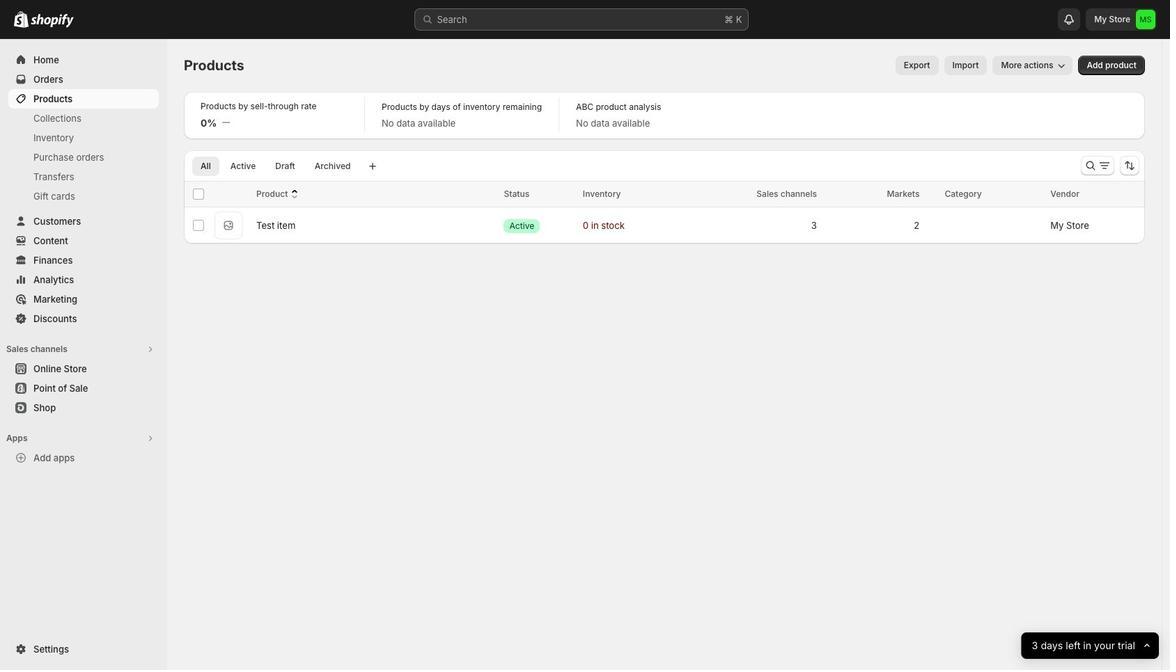 Task type: describe. For each thing, give the bounding box(es) containing it.
my store image
[[1136, 10, 1155, 29]]

shopify image
[[31, 14, 74, 28]]



Task type: locate. For each thing, give the bounding box(es) containing it.
shopify image
[[14, 11, 29, 28]]

tab list
[[189, 156, 362, 176]]



Task type: vqa. For each thing, say whether or not it's contained in the screenshot.
Learn
no



